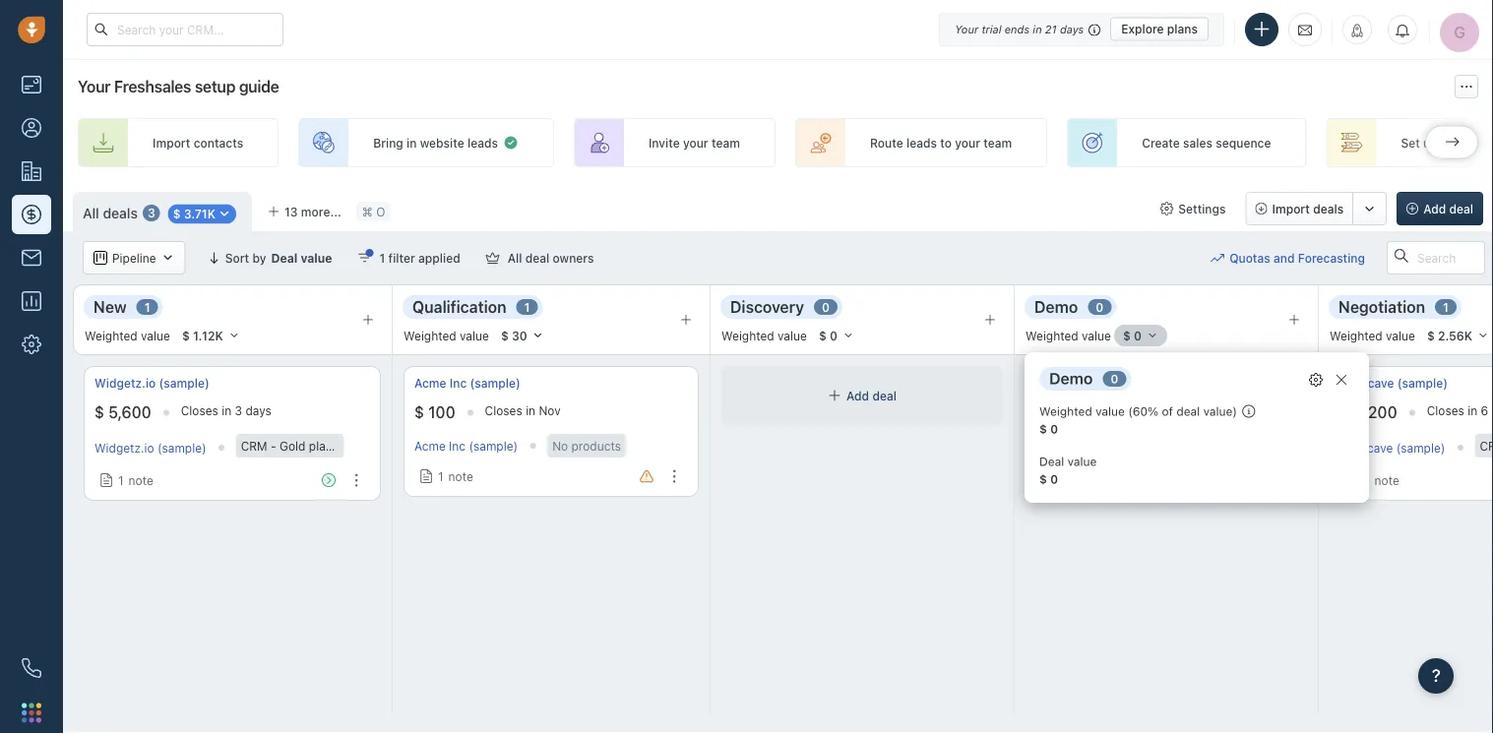 Task type: describe. For each thing, give the bounding box(es) containing it.
$ 0 inside demo dialog
[[1040, 422, 1058, 436]]

plan
[[309, 439, 333, 453]]

2 acme inc (sample) from the top
[[414, 439, 518, 453]]

all deal owners button
[[473, 241, 607, 275]]

to
[[940, 136, 952, 150]]

$ 3,200
[[1341, 403, 1398, 422]]

quotas and forecasting
[[1230, 251, 1366, 265]]

100
[[428, 403, 455, 422]]

sort by deal value
[[225, 251, 332, 265]]

create sales sequence link
[[1067, 118, 1307, 167]]

$ 5,600
[[95, 403, 151, 422]]

$ 3.71k button
[[168, 204, 236, 224]]

value)
[[1204, 405, 1238, 418]]

weighted value (60% of deal value)
[[1040, 405, 1238, 418]]

2 widgetz.io (sample) from the top
[[95, 441, 206, 455]]

3,200
[[1355, 403, 1398, 422]]

freshworks switcher image
[[22, 703, 41, 723]]

2 team from the left
[[984, 136, 1012, 150]]

1 vertical spatial add deal
[[847, 389, 897, 403]]

no
[[552, 439, 568, 453]]

(sample) down closes in 3 days
[[157, 441, 206, 455]]

all deals 3
[[83, 205, 155, 221]]

value up weighted value (60% of deal value)
[[1082, 329, 1111, 342]]

Search field
[[1387, 241, 1486, 275]]

in for $ 100
[[526, 404, 536, 418]]

gold
[[280, 439, 306, 453]]

explore
[[1122, 22, 1164, 36]]

2 techcave from the top
[[1341, 441, 1393, 455]]

$ 2.56k
[[1427, 329, 1473, 343]]

import deals group
[[1246, 192, 1387, 225]]

weighted value for negotiation
[[1330, 329, 1416, 342]]

your trial ends in 21 days
[[955, 23, 1084, 35]]

explore plans
[[1122, 22, 1198, 36]]

0 vertical spatial deal
[[271, 251, 298, 265]]

sort
[[225, 251, 249, 265]]

(sample) up closes in 3 days
[[159, 377, 209, 390]]

closes for $ 5,600
[[181, 404, 218, 418]]

in for $ 5,600
[[222, 404, 232, 418]]

demo dialog
[[1025, 352, 1369, 503]]

invite
[[649, 136, 680, 150]]

deal inside deal value $ 0
[[1040, 455, 1065, 469]]

all deal owners
[[508, 251, 594, 265]]

contacts
[[194, 136, 243, 150]]

1 widgetz.io (sample) from the top
[[95, 377, 209, 390]]

2 acme inc (sample) link from the top
[[414, 439, 518, 453]]

in for $ 3,200
[[1468, 404, 1478, 418]]

2 acme from the top
[[414, 439, 446, 453]]

21
[[1045, 23, 1057, 35]]

closes in 3 days
[[181, 404, 272, 418]]

freshsales
[[114, 77, 191, 96]]

route
[[870, 136, 903, 150]]

$ inside deal value $ 0
[[1040, 473, 1047, 486]]

pipeline button
[[83, 241, 186, 275]]

$ inside dropdown button
[[173, 207, 181, 221]]

value down qualification
[[460, 329, 489, 342]]

$ 0 button for discovery
[[810, 325, 863, 347]]

$ 30
[[501, 329, 527, 343]]

weighted inside demo dialog
[[1040, 405, 1093, 418]]

sales inside create sales sequence link
[[1183, 136, 1213, 150]]

2 horizontal spatial note
[[1375, 474, 1400, 487]]

(sample) down closes in 6 d
[[1397, 441, 1446, 455]]

deals for import
[[1314, 202, 1344, 216]]

what's new image
[[1351, 24, 1365, 37]]

30
[[512, 329, 527, 343]]

1 note for $ 5,600
[[118, 474, 153, 487]]

phone element
[[12, 649, 51, 688]]

container_wx8msf4aqz5i3rn1 image inside $ 3.71k button
[[218, 207, 231, 221]]

forecasting
[[1298, 251, 1366, 265]]

-
[[271, 439, 276, 453]]

1 techcave (sample) from the top
[[1341, 377, 1448, 390]]

(sample) down the $ 100
[[384, 439, 433, 453]]

all deals link
[[83, 203, 138, 223]]

route leads to your team link
[[795, 118, 1048, 167]]

create
[[1142, 136, 1180, 150]]

1 down the 100
[[438, 470, 444, 483]]

1 up $ 30 button on the left of page
[[524, 300, 530, 314]]

closes in nov
[[485, 404, 561, 418]]

0 inside deal value $ 0
[[1051, 473, 1058, 486]]

phone image
[[22, 659, 41, 678]]

1 right new
[[144, 300, 150, 314]]

in right bring
[[407, 136, 417, 150]]

value down negotiation
[[1386, 329, 1416, 342]]

filter
[[388, 251, 415, 265]]

2 widgetz.io from the top
[[95, 441, 154, 455]]

import deals
[[1273, 202, 1344, 216]]

route leads to your team
[[870, 136, 1012, 150]]

1 leads from the left
[[468, 136, 498, 150]]

crm - gold plan monthly (sample)
[[241, 439, 433, 453]]

sales inside 'set up your sales' link
[[1470, 136, 1494, 150]]

1 down $ 5,600
[[118, 474, 124, 487]]

⌘
[[362, 205, 373, 218]]

$ 30 button
[[492, 325, 553, 347]]

import for import contacts
[[153, 136, 190, 150]]

1 filter applied
[[380, 251, 460, 265]]

quotas and forecasting link
[[1211, 241, 1385, 275]]

quotas
[[1230, 251, 1271, 265]]

3 for deals
[[148, 206, 155, 220]]

weighted for demo
[[1026, 329, 1079, 342]]

import for import deals
[[1273, 202, 1310, 216]]

add deal button
[[1397, 192, 1484, 225]]

1 widgetz.io (sample) link from the top
[[95, 375, 209, 392]]

import contacts link
[[78, 118, 279, 167]]

1 techcave from the top
[[1341, 377, 1395, 390]]

plans
[[1167, 22, 1198, 36]]

6
[[1481, 404, 1489, 418]]

2.56k
[[1438, 329, 1473, 343]]

value left the (60%
[[1096, 405, 1125, 418]]

13 more...
[[285, 205, 341, 219]]

sequence
[[1216, 136, 1271, 150]]

bring in website leads link
[[298, 118, 554, 167]]

by
[[252, 251, 266, 265]]

more...
[[301, 205, 341, 219]]

$ 1.12k button
[[173, 325, 249, 347]]

container_wx8msf4aqz5i3rn1 image for settings
[[1160, 202, 1174, 216]]

set up your sales link
[[1327, 118, 1494, 167]]

set
[[1401, 136, 1420, 150]]

ends
[[1005, 23, 1030, 35]]

owners
[[553, 251, 594, 265]]

container_wx8msf4aqz5i3rn1 image for 1
[[419, 470, 433, 483]]

3 for in
[[235, 404, 242, 418]]

3.71k
[[184, 207, 216, 221]]

1 widgetz.io from the top
[[95, 377, 156, 390]]

trial
[[982, 23, 1002, 35]]

(sample) down closes in nov
[[469, 439, 518, 453]]

of
[[1162, 405, 1174, 418]]

1.12k
[[193, 329, 223, 343]]

closes for $ 3,200
[[1427, 404, 1465, 418]]

$ 0 button for demo
[[1114, 325, 1168, 347]]

0 vertical spatial days
[[1060, 23, 1084, 35]]

deals for all
[[103, 205, 138, 221]]

1 note for $ 100
[[438, 470, 473, 483]]

1 acme inc (sample) from the top
[[414, 377, 521, 390]]

note for $ 5,600
[[129, 474, 153, 487]]

invite your team
[[649, 136, 740, 150]]

monthly
[[336, 439, 381, 453]]



Task type: locate. For each thing, give the bounding box(es) containing it.
acme inc (sample) link
[[414, 375, 521, 392], [414, 439, 518, 453]]

2 techcave (sample) from the top
[[1341, 441, 1446, 455]]

inc down the 100
[[449, 439, 466, 453]]

container_wx8msf4aqz5i3rn1 image inside bring in website leads link
[[503, 135, 519, 151]]

pipeline
[[112, 251, 156, 265]]

acme inc (sample) down the 100
[[414, 439, 518, 453]]

acme up the $ 100
[[414, 377, 447, 390]]

1 acme from the top
[[414, 377, 447, 390]]

0 horizontal spatial deals
[[103, 205, 138, 221]]

1 vertical spatial add
[[847, 389, 869, 403]]

$ 2.56k button
[[1419, 325, 1494, 347]]

0 horizontal spatial add deal
[[847, 389, 897, 403]]

0 horizontal spatial your
[[683, 136, 709, 150]]

bring in website leads
[[373, 136, 498, 150]]

techcave (sample) link
[[1341, 375, 1448, 392], [1341, 441, 1446, 455]]

and
[[1274, 251, 1295, 265]]

acme
[[414, 377, 447, 390], [414, 439, 446, 453]]

leads left 'to' at the top right of page
[[907, 136, 937, 150]]

0 vertical spatial widgetz.io
[[95, 377, 156, 390]]

sales right up
[[1470, 136, 1494, 150]]

weighted
[[85, 329, 138, 342], [404, 329, 457, 342], [722, 329, 775, 342], [1026, 329, 1079, 342], [1330, 329, 1383, 342], [1040, 405, 1093, 418]]

1 vertical spatial deal
[[1040, 455, 1065, 469]]

(sample) up closes in 6 d
[[1398, 377, 1448, 390]]

5 weighted value from the left
[[1330, 329, 1416, 342]]

your for your trial ends in 21 days
[[955, 23, 979, 35]]

import contacts
[[153, 136, 243, 150]]

$ 0
[[819, 329, 838, 343], [1123, 329, 1142, 343], [1040, 422, 1058, 436]]

0 horizontal spatial sales
[[1183, 136, 1213, 150]]

1 your from the left
[[683, 136, 709, 150]]

1 horizontal spatial note
[[449, 470, 473, 483]]

note down 3,200
[[1375, 474, 1400, 487]]

1 horizontal spatial container_wx8msf4aqz5i3rn1 image
[[1160, 202, 1174, 216]]

deals up forecasting
[[1314, 202, 1344, 216]]

techcave (sample) link down 3,200
[[1341, 441, 1446, 455]]

deals inside 'import deals' button
[[1314, 202, 1344, 216]]

import left "contacts"
[[153, 136, 190, 150]]

0 vertical spatial container_wx8msf4aqz5i3rn1 image
[[1160, 202, 1174, 216]]

techcave (sample) link up 3,200
[[1341, 375, 1448, 392]]

1 note down '5,600'
[[118, 474, 153, 487]]

all for deal
[[508, 251, 522, 265]]

container_wx8msf4aqz5i3rn1 image inside demo dialog
[[1309, 373, 1323, 387]]

$ 0 button
[[810, 325, 863, 347], [1114, 325, 1168, 347]]

0 vertical spatial acme inc (sample)
[[414, 377, 521, 390]]

3
[[148, 206, 155, 220], [235, 404, 242, 418]]

3 weighted value from the left
[[722, 329, 807, 342]]

0 horizontal spatial $ 0 button
[[810, 325, 863, 347]]

1 closes from the left
[[181, 404, 218, 418]]

your
[[955, 23, 979, 35], [78, 77, 110, 96]]

value down the 'discovery'
[[778, 329, 807, 342]]

in left nov
[[526, 404, 536, 418]]

1 vertical spatial widgetz.io
[[95, 441, 154, 455]]

set up your sales
[[1401, 136, 1494, 150]]

0 vertical spatial import
[[153, 136, 190, 150]]

widgetz.io (sample) up '5,600'
[[95, 377, 209, 390]]

1 vertical spatial techcave (sample)
[[1341, 441, 1446, 455]]

2 horizontal spatial your
[[1441, 136, 1467, 150]]

1 horizontal spatial team
[[984, 136, 1012, 150]]

your left the trial in the top right of the page
[[955, 23, 979, 35]]

0 vertical spatial techcave (sample) link
[[1341, 375, 1448, 392]]

import
[[153, 136, 190, 150], [1273, 202, 1310, 216]]

nov
[[539, 404, 561, 418]]

no products
[[552, 439, 621, 453]]

techcave (sample) up 3,200
[[1341, 377, 1448, 390]]

deals up the pipeline
[[103, 205, 138, 221]]

1 horizontal spatial sales
[[1470, 136, 1494, 150]]

weighted value for new
[[85, 329, 170, 342]]

value left $ 1.12k
[[141, 329, 170, 342]]

1 horizontal spatial deals
[[1314, 202, 1344, 216]]

weighted for qualification
[[404, 329, 457, 342]]

your
[[683, 136, 709, 150], [955, 136, 981, 150], [1441, 136, 1467, 150]]

1 vertical spatial your
[[78, 77, 110, 96]]

5,600
[[108, 403, 151, 422]]

1 horizontal spatial deal
[[1040, 455, 1065, 469]]

send email image
[[1299, 21, 1312, 38]]

3 up crm
[[235, 404, 242, 418]]

weighted for negotiation
[[1330, 329, 1383, 342]]

your right invite
[[683, 136, 709, 150]]

1 up the $ 2.56k
[[1443, 300, 1449, 314]]

container_wx8msf4aqz5i3rn1 image
[[1160, 202, 1174, 216], [1309, 373, 1323, 387], [419, 470, 433, 483]]

deal value $ 0
[[1040, 455, 1097, 486]]

team
[[712, 136, 740, 150], [984, 136, 1012, 150]]

container_wx8msf4aqz5i3rn1 image inside 'quotas and forecasting' link
[[1211, 251, 1225, 265]]

3 inside all deals 3
[[148, 206, 155, 220]]

closes in 6 d
[[1427, 404, 1494, 418]]

weighted for discovery
[[722, 329, 775, 342]]

0 horizontal spatial days
[[246, 404, 272, 418]]

widgetz.io up $ 5,600
[[95, 377, 156, 390]]

in
[[1033, 23, 1042, 35], [407, 136, 417, 150], [222, 404, 232, 418], [526, 404, 536, 418], [1468, 404, 1478, 418]]

13 more... button
[[257, 198, 352, 225]]

in left 6
[[1468, 404, 1478, 418]]

container_wx8msf4aqz5i3rn1 image inside "1 filter applied" button
[[358, 251, 372, 265]]

1 inside button
[[380, 251, 385, 265]]

0 horizontal spatial all
[[83, 205, 99, 221]]

2 leads from the left
[[907, 136, 937, 150]]

2 horizontal spatial closes
[[1427, 404, 1465, 418]]

1 horizontal spatial $ 0 button
[[1114, 325, 1168, 347]]

1 horizontal spatial closes
[[485, 404, 523, 418]]

in down $ 1.12k button
[[222, 404, 232, 418]]

setup
[[195, 77, 235, 96]]

container_wx8msf4aqz5i3rn1 image inside settings 'popup button'
[[1160, 202, 1174, 216]]

weighted value for qualification
[[404, 329, 489, 342]]

your for your freshsales setup guide
[[78, 77, 110, 96]]

widgetz.io (sample) link
[[95, 375, 209, 392], [95, 441, 206, 455]]

closes left 6
[[1427, 404, 1465, 418]]

import inside button
[[1273, 202, 1310, 216]]

0 vertical spatial all
[[83, 205, 99, 221]]

acme inc (sample) link down the 100
[[414, 439, 518, 453]]

2 horizontal spatial $ 0
[[1123, 329, 1142, 343]]

1 horizontal spatial leads
[[907, 136, 937, 150]]

note down '5,600'
[[129, 474, 153, 487]]

crm
[[241, 439, 267, 453]]

1 team from the left
[[712, 136, 740, 150]]

products
[[572, 439, 621, 453]]

0 vertical spatial techcave (sample)
[[1341, 377, 1448, 390]]

(60%
[[1129, 405, 1159, 418]]

invite your team link
[[574, 118, 776, 167]]

$ 3.71k
[[173, 207, 216, 221]]

1 horizontal spatial 1 note
[[438, 470, 473, 483]]

import up quotas and forecasting
[[1273, 202, 1310, 216]]

0 horizontal spatial deal
[[271, 251, 298, 265]]

$ 1.12k
[[182, 329, 223, 343]]

0
[[822, 300, 830, 314], [1096, 300, 1104, 314], [830, 329, 838, 343], [1134, 329, 1142, 343], [1111, 372, 1119, 386], [1051, 422, 1058, 436], [1051, 473, 1058, 486]]

acme inc (sample) up the 100
[[414, 377, 521, 390]]

1 horizontal spatial add
[[1424, 202, 1446, 216]]

techcave
[[1341, 377, 1395, 390], [1341, 441, 1393, 455]]

0 horizontal spatial closes
[[181, 404, 218, 418]]

weighted for new
[[85, 329, 138, 342]]

demo inside demo dialog
[[1050, 369, 1093, 388]]

techcave (sample) down 3,200
[[1341, 441, 1446, 455]]

2 inc from the top
[[449, 439, 466, 453]]

up
[[1424, 136, 1438, 150]]

1 down the '$ 3,200'
[[1365, 474, 1370, 487]]

techcave up the '$ 3,200'
[[1341, 377, 1395, 390]]

1 inc from the top
[[450, 377, 467, 390]]

acme inc (sample)
[[414, 377, 521, 390], [414, 439, 518, 453]]

sales right create
[[1183, 136, 1213, 150]]

1 vertical spatial widgetz.io (sample) link
[[95, 441, 206, 455]]

discovery
[[731, 297, 804, 316]]

1 vertical spatial acme inc (sample)
[[414, 439, 518, 453]]

deal inside demo dialog
[[1177, 405, 1200, 418]]

all up pipeline dropdown button on the left of the page
[[83, 205, 99, 221]]

1 vertical spatial demo
[[1050, 369, 1093, 388]]

acme inc (sample) link up the 100
[[414, 375, 521, 392]]

widgetz.io (sample)
[[95, 377, 209, 390], [95, 441, 206, 455]]

1 vertical spatial 3
[[235, 404, 242, 418]]

(sample) up closes in nov
[[470, 377, 521, 390]]

0 horizontal spatial team
[[712, 136, 740, 150]]

0 vertical spatial acme inc (sample) link
[[414, 375, 521, 392]]

2 your from the left
[[955, 136, 981, 150]]

$ 0 for demo
[[1123, 329, 1142, 343]]

all left owners
[[508, 251, 522, 265]]

1 left filter
[[380, 251, 385, 265]]

1 vertical spatial techcave
[[1341, 441, 1393, 455]]

value down 13 more...
[[301, 251, 332, 265]]

0 vertical spatial your
[[955, 23, 979, 35]]

1 horizontal spatial add deal
[[1424, 202, 1474, 216]]

0 horizontal spatial leads
[[468, 136, 498, 150]]

your right up
[[1441, 136, 1467, 150]]

1 vertical spatial container_wx8msf4aqz5i3rn1 image
[[1309, 373, 1323, 387]]

0 horizontal spatial add
[[847, 389, 869, 403]]

closes left nov
[[485, 404, 523, 418]]

add deal inside button
[[1424, 202, 1474, 216]]

2 widgetz.io (sample) link from the top
[[95, 441, 206, 455]]

1 horizontal spatial all
[[508, 251, 522, 265]]

negotiation
[[1339, 297, 1426, 316]]

1
[[380, 251, 385, 265], [144, 300, 150, 314], [524, 300, 530, 314], [1443, 300, 1449, 314], [438, 470, 444, 483], [118, 474, 124, 487], [1365, 474, 1370, 487]]

1 horizontal spatial 3
[[235, 404, 242, 418]]

your right 'to' at the top right of page
[[955, 136, 981, 150]]

3 right all deals link
[[148, 206, 155, 220]]

your left freshsales
[[78, 77, 110, 96]]

inc inside acme inc (sample) link
[[450, 377, 467, 390]]

import deals button
[[1246, 192, 1354, 225]]

settings
[[1179, 202, 1226, 216]]

1 vertical spatial import
[[1273, 202, 1310, 216]]

widgetz.io down $ 5,600
[[95, 441, 154, 455]]

new
[[94, 297, 127, 316]]

4 weighted value from the left
[[1026, 329, 1111, 342]]

widgetz.io (sample) link up '5,600'
[[95, 375, 209, 392]]

in left 21
[[1033, 23, 1042, 35]]

0 vertical spatial widgetz.io (sample)
[[95, 377, 209, 390]]

techcave down the '$ 3,200'
[[1341, 441, 1393, 455]]

1 horizontal spatial import
[[1273, 202, 1310, 216]]

weighted value for discovery
[[722, 329, 807, 342]]

2 $ 0 button from the left
[[1114, 325, 1168, 347]]

1 vertical spatial acme inc (sample) link
[[414, 439, 518, 453]]

1 vertical spatial techcave (sample) link
[[1341, 441, 1446, 455]]

2 weighted value from the left
[[404, 329, 489, 342]]

2 vertical spatial container_wx8msf4aqz5i3rn1 image
[[419, 470, 433, 483]]

1 sales from the left
[[1183, 136, 1213, 150]]

0 horizontal spatial 1 note
[[118, 474, 153, 487]]

0 horizontal spatial your
[[78, 77, 110, 96]]

all for deals
[[83, 205, 99, 221]]

1 horizontal spatial your
[[955, 23, 979, 35]]

1 vertical spatial all
[[508, 251, 522, 265]]

2 closes from the left
[[485, 404, 523, 418]]

0 vertical spatial widgetz.io (sample) link
[[95, 375, 209, 392]]

0 vertical spatial acme
[[414, 377, 447, 390]]

1 note
[[438, 470, 473, 483], [118, 474, 153, 487], [1365, 474, 1400, 487]]

inc up the 100
[[450, 377, 467, 390]]

weighted value for demo
[[1026, 329, 1111, 342]]

0 horizontal spatial $ 0
[[819, 329, 838, 343]]

0 vertical spatial techcave
[[1341, 377, 1395, 390]]

team right invite
[[712, 136, 740, 150]]

1 horizontal spatial your
[[955, 136, 981, 150]]

1 horizontal spatial $ 0
[[1040, 422, 1058, 436]]

1 filter applied button
[[345, 241, 473, 275]]

2 horizontal spatial container_wx8msf4aqz5i3rn1 image
[[1309, 373, 1323, 387]]

1 note down 3,200
[[1365, 474, 1400, 487]]

closes right '5,600'
[[181, 404, 218, 418]]

all inside button
[[508, 251, 522, 265]]

explore plans link
[[1111, 17, 1209, 41]]

1 vertical spatial acme
[[414, 439, 446, 453]]

closes for $ 100
[[485, 404, 523, 418]]

3 closes from the left
[[1427, 404, 1465, 418]]

$ 3.71k button
[[162, 202, 242, 225]]

widgetz.io (sample) link down '5,600'
[[95, 441, 206, 455]]

3 your from the left
[[1441, 136, 1467, 150]]

$ 0 for discovery
[[819, 329, 838, 343]]

widgetz.io (sample) down '5,600'
[[95, 441, 206, 455]]

0 vertical spatial inc
[[450, 377, 467, 390]]

deals
[[1314, 202, 1344, 216], [103, 205, 138, 221]]

value inside deal value $ 0
[[1068, 455, 1097, 469]]

$
[[173, 207, 181, 221], [182, 329, 190, 343], [501, 329, 509, 343], [819, 329, 827, 343], [1123, 329, 1131, 343], [1427, 329, 1435, 343], [95, 403, 104, 422], [414, 403, 424, 422], [1341, 403, 1351, 422], [1040, 422, 1047, 436], [1040, 473, 1047, 486]]

1 vertical spatial widgetz.io (sample)
[[95, 441, 206, 455]]

settings button
[[1150, 192, 1236, 225]]

days up crm
[[246, 404, 272, 418]]

1 vertical spatial inc
[[449, 439, 466, 453]]

days right 21
[[1060, 23, 1084, 35]]

value down weighted value (60% of deal value)
[[1068, 455, 1097, 469]]

your freshsales setup guide
[[78, 77, 279, 96]]

2 sales from the left
[[1470, 136, 1494, 150]]

2 horizontal spatial 1 note
[[1365, 474, 1400, 487]]

closes
[[181, 404, 218, 418], [485, 404, 523, 418], [1427, 404, 1465, 418]]

widgetz.io
[[95, 377, 156, 390], [95, 441, 154, 455]]

0 vertical spatial add deal
[[1424, 202, 1474, 216]]

0 vertical spatial demo
[[1035, 297, 1078, 316]]

container_wx8msf4aqz5i3rn1 image
[[503, 135, 519, 151], [218, 207, 231, 221], [94, 251, 107, 265], [161, 251, 175, 265], [358, 251, 372, 265], [486, 251, 500, 265], [1211, 251, 1225, 265], [1335, 373, 1349, 387], [828, 389, 842, 403], [1242, 405, 1256, 418], [99, 474, 113, 487]]

bring
[[373, 136, 403, 150]]

1 weighted value from the left
[[85, 329, 170, 342]]

qualification
[[413, 297, 507, 316]]

o
[[376, 205, 385, 218]]

⌘ o
[[362, 205, 385, 218]]

Search your CRM... text field
[[87, 13, 284, 46]]

1 horizontal spatial days
[[1060, 23, 1084, 35]]

note for $ 100
[[449, 470, 473, 483]]

0 horizontal spatial import
[[153, 136, 190, 150]]

value
[[301, 251, 332, 265], [141, 329, 170, 342], [460, 329, 489, 342], [778, 329, 807, 342], [1082, 329, 1111, 342], [1386, 329, 1416, 342], [1096, 405, 1125, 418], [1068, 455, 1097, 469]]

13
[[285, 205, 298, 219]]

1 note down the 100
[[438, 470, 473, 483]]

0 vertical spatial 3
[[148, 206, 155, 220]]

0 vertical spatial add
[[1424, 202, 1446, 216]]

0 horizontal spatial 3
[[148, 206, 155, 220]]

note down the 100
[[449, 470, 473, 483]]

add deal
[[1424, 202, 1474, 216], [847, 389, 897, 403]]

1 $ 0 button from the left
[[810, 325, 863, 347]]

1 vertical spatial days
[[246, 404, 272, 418]]

0 horizontal spatial note
[[129, 474, 153, 487]]

1 acme inc (sample) link from the top
[[414, 375, 521, 392]]

team right 'to' at the top right of page
[[984, 136, 1012, 150]]

container_wx8msf4aqz5i3rn1 image inside all deal owners button
[[486, 251, 500, 265]]

techcave (sample)
[[1341, 377, 1448, 390], [1341, 441, 1446, 455]]

sales
[[1183, 136, 1213, 150], [1470, 136, 1494, 150]]

days
[[1060, 23, 1084, 35], [246, 404, 272, 418]]

deal
[[1450, 202, 1474, 216], [526, 251, 550, 265], [873, 389, 897, 403], [1177, 405, 1200, 418]]

2 techcave (sample) link from the top
[[1341, 441, 1446, 455]]

add inside add deal button
[[1424, 202, 1446, 216]]

1 techcave (sample) link from the top
[[1341, 375, 1448, 392]]

d
[[1492, 404, 1494, 418]]

acme down the $ 100
[[414, 439, 446, 453]]

0 horizontal spatial container_wx8msf4aqz5i3rn1 image
[[419, 470, 433, 483]]

applied
[[418, 251, 460, 265]]

guide
[[239, 77, 279, 96]]

website
[[420, 136, 464, 150]]

$ 100
[[414, 403, 455, 422]]

note
[[449, 470, 473, 483], [129, 474, 153, 487], [1375, 474, 1400, 487]]

weighted value
[[85, 329, 170, 342], [404, 329, 489, 342], [722, 329, 807, 342], [1026, 329, 1111, 342], [1330, 329, 1416, 342]]

leads right website
[[468, 136, 498, 150]]



Task type: vqa. For each thing, say whether or not it's contained in the screenshot.
1st 'Enable' from the top of the page
no



